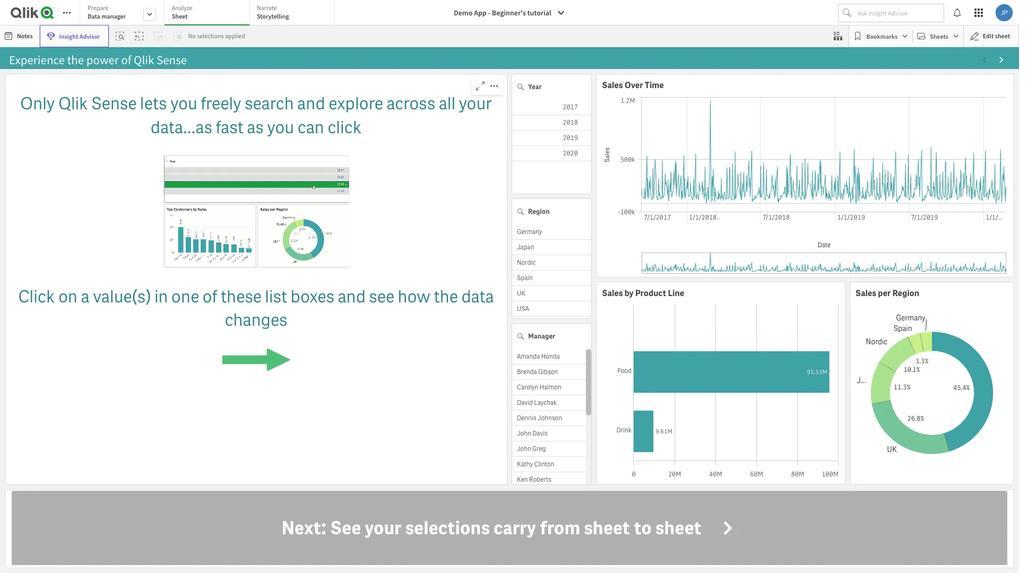 Task type: vqa. For each thing, say whether or not it's contained in the screenshot.
value(s)
yes



Task type: describe. For each thing, give the bounding box(es) containing it.
storytelling
[[257, 12, 289, 20]]

nordic optional. 3 of 7 row
[[512, 255, 592, 271]]

kathy
[[517, 460, 533, 469]]

your inside button
[[365, 516, 402, 541]]

0 horizontal spatial selections
[[197, 32, 224, 40]]

roberts
[[529, 476, 552, 484]]

james peterson image
[[996, 4, 1013, 21]]

halmon
[[540, 383, 562, 392]]

a
[[81, 285, 90, 308]]

in
[[154, 285, 168, 308]]

only
[[20, 92, 55, 115]]

tab list containing prepare
[[80, 0, 338, 27]]

greg
[[533, 445, 546, 453]]

narrate
[[257, 4, 277, 12]]

and inside only qlik sense lets you freely search and explore across all your data...as fast as you can click
[[297, 92, 325, 115]]

data...as
[[151, 116, 212, 138]]

0 horizontal spatial you
[[170, 92, 197, 115]]

davis
[[533, 430, 548, 438]]

bookmarks button
[[852, 28, 911, 45]]

brenda
[[517, 368, 537, 376]]

next: see your selections carry from sheet to sheet
[[282, 516, 702, 541]]

2020 optional. 4 of 5 row
[[512, 146, 592, 161]]

as
[[247, 116, 264, 138]]

sales per region
[[856, 288, 920, 299]]

notes button
[[2, 28, 37, 45]]

insight advisor
[[59, 32, 100, 40]]

johnson
[[538, 414, 562, 423]]

honda
[[541, 353, 560, 361]]

demo
[[454, 8, 473, 18]]

explore
[[329, 92, 383, 115]]

edit sheet button
[[964, 25, 1020, 47]]

qlik
[[58, 92, 88, 115]]

no
[[188, 32, 196, 40]]

click
[[328, 116, 362, 138]]

list
[[265, 285, 287, 308]]

only qlik sense lets you freely search and explore across all your data...as fast as you can click
[[20, 92, 492, 138]]

0 vertical spatial region
[[528, 207, 550, 216]]

germany
[[517, 228, 542, 236]]

sales over time
[[602, 80, 664, 91]]

changes
[[225, 309, 288, 332]]

insight
[[59, 32, 78, 40]]

brenda gibson
[[517, 368, 558, 376]]

2018
[[563, 118, 578, 127]]

boxes
[[291, 285, 335, 308]]

john davis
[[517, 430, 548, 438]]

insight advisor button
[[40, 25, 109, 47]]

prepare
[[88, 4, 108, 12]]

-
[[488, 8, 491, 18]]

of
[[203, 285, 217, 308]]

carolyn
[[517, 383, 539, 392]]

sheets
[[930, 32, 949, 40]]

manager
[[528, 332, 556, 341]]

region inside application
[[893, 288, 920, 299]]

prepare data manager
[[88, 4, 126, 20]]

usa optional. 6 of 7 row
[[512, 302, 592, 317]]

line
[[668, 288, 685, 299]]

2017 optional. 1 of 5 row
[[512, 100, 592, 115]]

data
[[462, 285, 494, 308]]

Ask Insight Advisor text field
[[856, 4, 944, 21]]

click
[[18, 285, 55, 308]]

2017
[[563, 103, 578, 112]]

spain optional. 4 of 7 row
[[512, 271, 592, 286]]

sales for sales over time
[[602, 80, 623, 91]]

on
[[58, 285, 78, 308]]

ken roberts
[[517, 476, 552, 484]]

demo app - beginner's tutorial
[[454, 8, 552, 18]]

see
[[369, 285, 395, 308]]

sales for sales by product line
[[602, 288, 623, 299]]

search
[[245, 92, 294, 115]]

all
[[439, 92, 456, 115]]

value(s)
[[93, 285, 151, 308]]

no selections applied
[[188, 32, 245, 40]]

one
[[171, 285, 199, 308]]

amanda honda optional. 1 of 19 row
[[512, 349, 586, 365]]

app
[[474, 8, 487, 18]]

dennis johnson optional. 5 of 19 row
[[512, 411, 586, 426]]

laychak
[[534, 399, 557, 407]]

analyze sheet
[[172, 4, 192, 20]]

across
[[387, 92, 436, 115]]

uk optional. 5 of 7 row
[[512, 286, 592, 302]]



Task type: locate. For each thing, give the bounding box(es) containing it.
germany optional. 1 of 7 row
[[512, 225, 592, 240]]

next:
[[282, 516, 327, 541]]

see
[[330, 516, 361, 541]]

clinton
[[534, 460, 555, 469]]

to
[[634, 516, 652, 541]]

edit sheet
[[983, 32, 1010, 40]]

selections tool image
[[834, 32, 843, 40]]

1 vertical spatial selections
[[405, 516, 490, 541]]

dennis
[[517, 414, 537, 423]]

0 vertical spatial your
[[459, 92, 492, 115]]

your inside only qlik sense lets you freely search and explore across all your data...as fast as you can click
[[459, 92, 492, 115]]

region up germany
[[528, 207, 550, 216]]

sheet
[[995, 32, 1010, 40], [584, 516, 630, 541], [656, 516, 702, 541]]

fast
[[216, 116, 244, 138]]

sheet
[[172, 12, 188, 20]]

1 vertical spatial your
[[365, 516, 402, 541]]

smart search image
[[116, 32, 125, 40]]

1 vertical spatial region
[[893, 288, 920, 299]]

how
[[398, 285, 431, 308]]

per
[[878, 288, 891, 299]]

lets
[[140, 92, 167, 115]]

1 vertical spatial and
[[338, 285, 366, 308]]

sheet right the to
[[656, 516, 702, 541]]

1 vertical spatial you
[[267, 116, 294, 138]]

advisor
[[79, 32, 100, 40]]

ken roberts optional. 9 of 19 row
[[512, 473, 586, 488]]

0 horizontal spatial sheet
[[584, 516, 630, 541]]

edit
[[983, 32, 994, 40]]

your right all
[[459, 92, 492, 115]]

sales inside sales per region application
[[856, 288, 877, 299]]

1 horizontal spatial you
[[267, 116, 294, 138]]

data
[[88, 12, 100, 20]]

2019
[[563, 134, 578, 142]]

john davis optional. 6 of 19 row
[[512, 426, 586, 442]]

gibson
[[538, 368, 558, 376]]

john
[[517, 430, 531, 438], [517, 445, 531, 453]]

click on a value(s) in one of these list boxes and see how the data changes
[[18, 285, 494, 332]]

john left greg
[[517, 445, 531, 453]]

your right see
[[365, 516, 402, 541]]

sales over time application
[[596, 74, 1015, 278]]

sales inside sales over time application
[[602, 80, 623, 91]]

and inside click on a value(s) in one of these list boxes and see how the data changes
[[338, 285, 366, 308]]

tutorial
[[528, 8, 552, 18]]

ken
[[517, 476, 528, 484]]

step back image
[[135, 32, 144, 40]]

region right per
[[893, 288, 920, 299]]

john for john davis
[[517, 430, 531, 438]]

demo app - beginner's tutorial button
[[448, 4, 572, 21]]

you up data...as
[[170, 92, 197, 115]]

these
[[221, 285, 262, 308]]

selections inside button
[[405, 516, 490, 541]]

john greg
[[517, 445, 546, 453]]

0 horizontal spatial your
[[365, 516, 402, 541]]

david
[[517, 399, 533, 407]]

sales per region application
[[850, 282, 1015, 485]]

sales left by
[[602, 288, 623, 299]]

tab list
[[80, 0, 338, 27]]

freely
[[201, 92, 241, 115]]

brenda gibson optional. 2 of 19 row
[[512, 365, 586, 380]]

sales by product line
[[602, 288, 685, 299]]

sales
[[602, 80, 623, 91], [602, 288, 623, 299], [856, 288, 877, 299]]

next sheet: product details image
[[998, 56, 1006, 64]]

sheet right edit on the top of the page
[[995, 32, 1010, 40]]

1 horizontal spatial sheet
[[656, 516, 702, 541]]

1 horizontal spatial and
[[338, 285, 366, 308]]

manager
[[102, 12, 126, 20]]

1 john from the top
[[517, 430, 531, 438]]

john inside row
[[517, 430, 531, 438]]

bookmarks
[[867, 32, 898, 40]]

sales for sales per region
[[856, 288, 877, 299]]

1 horizontal spatial your
[[459, 92, 492, 115]]

sales by product line application
[[596, 282, 846, 485]]

sense
[[91, 92, 137, 115]]

sales left per
[[856, 288, 877, 299]]

2020
[[563, 149, 578, 158]]

sales left over
[[602, 80, 623, 91]]

0 vertical spatial you
[[170, 92, 197, 115]]

1 horizontal spatial region
[[893, 288, 920, 299]]

carry
[[494, 516, 536, 541]]

sheet left the to
[[584, 516, 630, 541]]

next: see your selections carry from sheet to sheet button
[[12, 491, 1008, 566]]

your
[[459, 92, 492, 115], [365, 516, 402, 541]]

sales inside sales by product line application
[[602, 288, 623, 299]]

john for john greg
[[517, 445, 531, 453]]

0 horizontal spatial and
[[297, 92, 325, 115]]

kathy clinton
[[517, 460, 555, 469]]

notes
[[17, 32, 33, 40]]

2 horizontal spatial sheet
[[995, 32, 1010, 40]]

sheets button
[[915, 28, 962, 45]]

next: see your selections carry from sheet to sheet application
[[0, 0, 1020, 573], [5, 490, 1015, 569]]

2019 optional. 3 of 5 row
[[512, 131, 592, 146]]

applied
[[225, 32, 245, 40]]

john down dennis
[[517, 430, 531, 438]]

and left see
[[338, 285, 366, 308]]

2 john from the top
[[517, 445, 531, 453]]

0 horizontal spatial region
[[528, 207, 550, 216]]

narrate storytelling
[[257, 4, 289, 20]]

you
[[170, 92, 197, 115], [267, 116, 294, 138]]

david laychak
[[517, 399, 557, 407]]

0 vertical spatial john
[[517, 430, 531, 438]]

0 vertical spatial and
[[297, 92, 325, 115]]

2018 optional. 2 of 5 row
[[512, 115, 592, 131]]

amanda honda
[[517, 353, 560, 361]]

carolyn halmon
[[517, 383, 562, 392]]

japan
[[517, 243, 534, 252]]

analyze
[[172, 4, 192, 12]]

and up can
[[297, 92, 325, 115]]

region
[[528, 207, 550, 216], [893, 288, 920, 299]]

can
[[298, 116, 324, 138]]

from
[[540, 516, 581, 541]]

0 vertical spatial selections
[[197, 32, 224, 40]]

application
[[5, 74, 508, 486], [12, 75, 501, 483]]

nordic
[[517, 259, 536, 267]]

by
[[625, 288, 634, 299]]

1 horizontal spatial selections
[[405, 516, 490, 541]]

product
[[636, 288, 667, 299]]

over
[[625, 80, 643, 91]]

you right as
[[267, 116, 294, 138]]

amanda
[[517, 353, 540, 361]]

year
[[528, 82, 542, 91]]

1 vertical spatial john
[[517, 445, 531, 453]]

spain
[[517, 274, 533, 282]]



